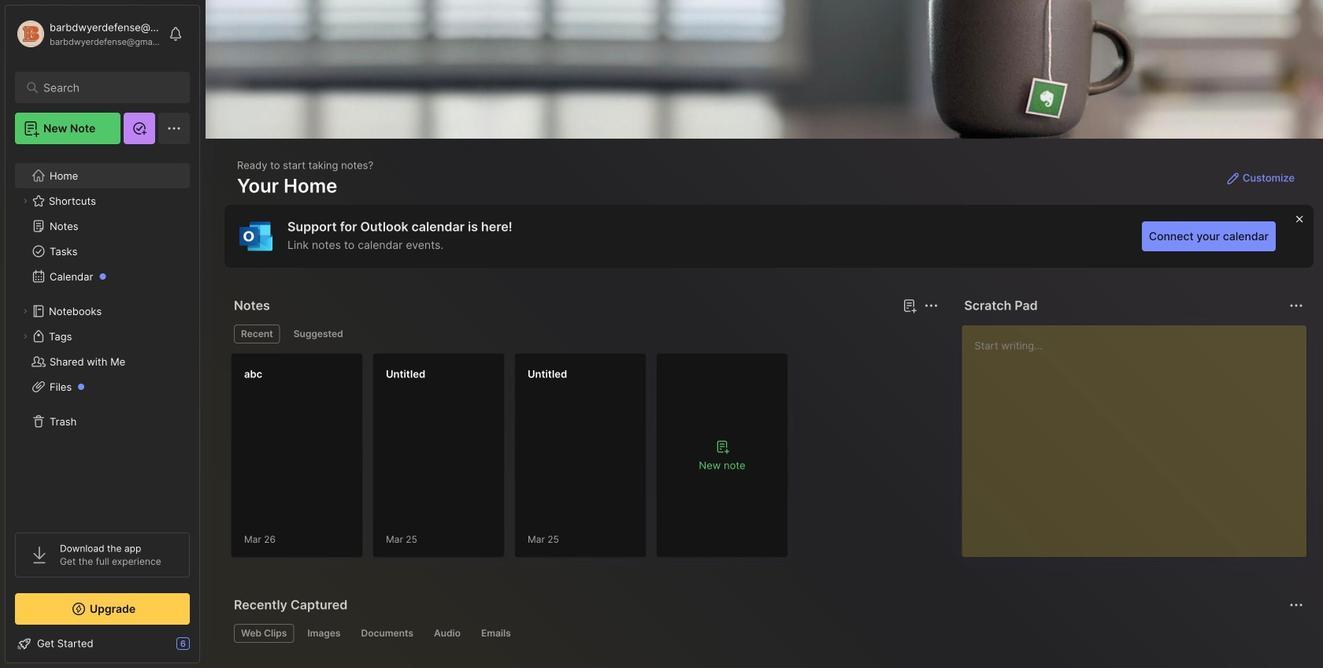 Task type: locate. For each thing, give the bounding box(es) containing it.
Start writing… text field
[[975, 325, 1306, 544]]

1 horizontal spatial more actions image
[[1287, 296, 1306, 315]]

tree
[[6, 154, 199, 518]]

0 horizontal spatial more actions image
[[922, 296, 941, 315]]

none search field inside main element
[[43, 78, 169, 97]]

row group
[[231, 353, 798, 567]]

2 more actions field from the left
[[1286, 295, 1308, 317]]

0 vertical spatial tab list
[[234, 325, 936, 343]]

None search field
[[43, 78, 169, 97]]

expand notebooks image
[[20, 306, 30, 316]]

expand tags image
[[20, 332, 30, 341]]

tree inside main element
[[6, 154, 199, 518]]

more actions image
[[922, 296, 941, 315], [1287, 296, 1306, 315]]

tab
[[234, 325, 280, 343], [287, 325, 350, 343], [234, 624, 294, 643], [300, 624, 348, 643], [354, 624, 421, 643], [427, 624, 468, 643], [474, 624, 518, 643]]

1 vertical spatial tab list
[[234, 624, 1301, 643]]

click to collapse image
[[199, 639, 211, 658]]

0 horizontal spatial more actions field
[[920, 295, 942, 317]]

Account field
[[15, 18, 161, 50]]

More actions field
[[920, 295, 942, 317], [1286, 295, 1308, 317]]

2 more actions image from the left
[[1287, 296, 1306, 315]]

1 horizontal spatial more actions field
[[1286, 295, 1308, 317]]

main element
[[0, 0, 205, 668]]

tab list
[[234, 325, 936, 343], [234, 624, 1301, 643]]

Search text field
[[43, 80, 169, 95]]



Task type: vqa. For each thing, say whether or not it's contained in the screenshot.
the rightmost Notes
no



Task type: describe. For each thing, give the bounding box(es) containing it.
1 more actions image from the left
[[922, 296, 941, 315]]

1 tab list from the top
[[234, 325, 936, 343]]

2 tab list from the top
[[234, 624, 1301, 643]]

Help and Learning task checklist field
[[6, 631, 199, 656]]

1 more actions field from the left
[[920, 295, 942, 317]]



